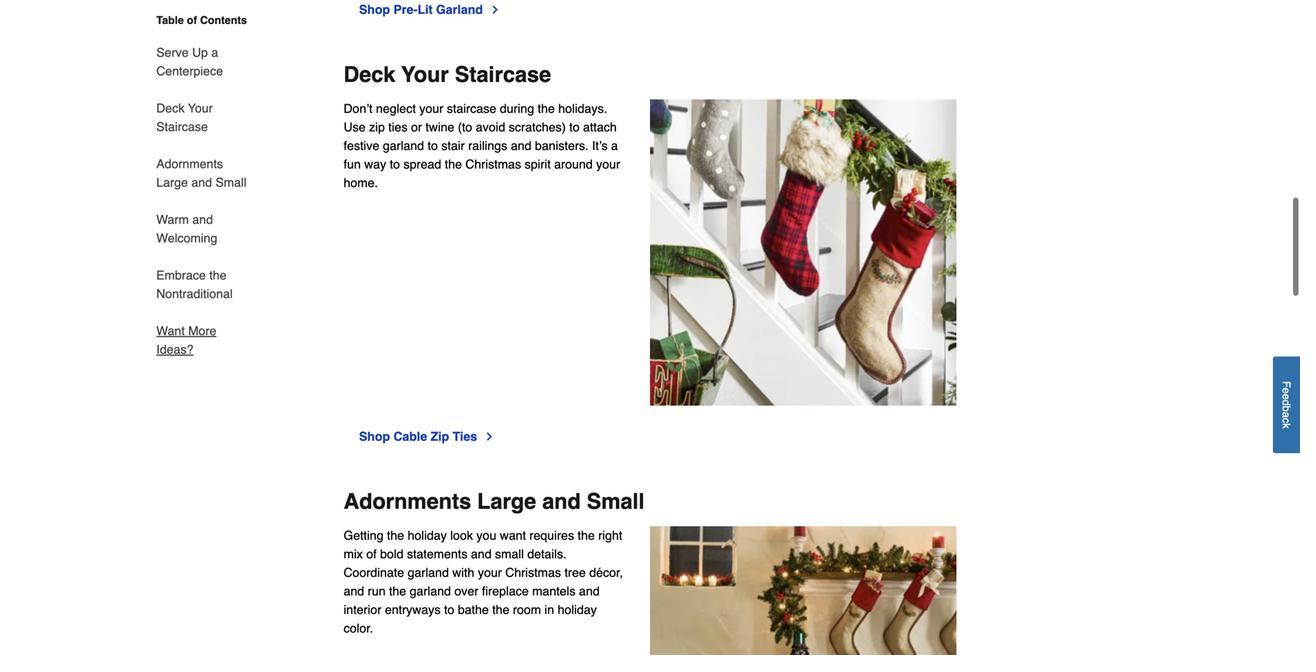 Task type: describe. For each thing, give the bounding box(es) containing it.
the up 'bold'
[[387, 529, 404, 543]]

getting
[[344, 529, 384, 543]]

welcoming
[[156, 231, 217, 245]]

cable
[[394, 430, 427, 444]]

serve up a centerpiece
[[156, 45, 223, 78]]

fireplace
[[482, 584, 529, 599]]

in
[[545, 603, 554, 617]]

to down holidays.
[[570, 120, 580, 134]]

0 vertical spatial deck your staircase
[[344, 62, 551, 87]]

more
[[188, 324, 217, 338]]

a inside button
[[1281, 412, 1293, 418]]

1 vertical spatial your
[[596, 157, 621, 172]]

a living room with a fireplace, stockings, garland and an armchair with a holiday pillow. image
[[650, 527, 957, 656]]

to right the way
[[390, 157, 400, 172]]

ties
[[453, 430, 477, 444]]

and up the interior
[[344, 584, 364, 599]]

b
[[1281, 406, 1293, 412]]

to inside getting the holiday look you want requires the right mix of bold statements and small details. coordinate garland with your christmas tree décor, and run the garland over fireplace mantels and interior entryways to bathe the room in holiday color.
[[444, 603, 455, 617]]

right
[[599, 529, 623, 543]]

lit
[[418, 2, 433, 17]]

shop for shop cable zip ties
[[359, 430, 390, 444]]

d
[[1281, 400, 1293, 406]]

ties
[[388, 120, 408, 134]]

the down fireplace at the left bottom of page
[[492, 603, 510, 617]]

table of contents element
[[138, 12, 254, 359]]

garland
[[436, 2, 483, 17]]

warm and welcoming link
[[156, 201, 254, 257]]

(to
[[458, 120, 472, 134]]

don't
[[344, 101, 373, 116]]

ideas?
[[156, 343, 194, 357]]

it's
[[592, 139, 608, 153]]

1 horizontal spatial staircase
[[455, 62, 551, 87]]

coordinate
[[344, 566, 404, 580]]

small inside table of contents element
[[216, 175, 247, 190]]

bathe
[[458, 603, 489, 617]]

want
[[156, 324, 185, 338]]

zip
[[369, 120, 385, 134]]

shop pre-lit garland
[[359, 2, 483, 17]]

2 e from the top
[[1281, 394, 1293, 400]]

zip
[[431, 430, 449, 444]]

staircase
[[447, 101, 497, 116]]

shop for shop pre-lit garland
[[359, 2, 390, 17]]

a inside don't neglect your staircase during the holidays. use zip ties or twine (to avoid scratches) to attach festive garland to stair railings and banisters. it's a fun way to spread the christmas spirit around your home.
[[611, 139, 618, 153]]

stair
[[442, 139, 465, 153]]

shop cable zip ties link
[[359, 428, 496, 446]]

look
[[450, 529, 473, 543]]

over
[[455, 584, 479, 599]]

warm and welcoming
[[156, 213, 217, 245]]

and inside warm and welcoming
[[192, 213, 213, 227]]

mantels
[[532, 584, 576, 599]]

neglect
[[376, 101, 416, 116]]

of inside getting the holiday look you want requires the right mix of bold statements and small details. coordinate garland with your christmas tree décor, and run the garland over fireplace mantels and interior entryways to bathe the room in holiday color.
[[366, 547, 377, 562]]

a staircase lined with a variety of stockings and green garland with red berries. image
[[650, 100, 957, 406]]

embrace
[[156, 268, 206, 283]]

deck your staircase link
[[156, 90, 254, 146]]

nontraditional
[[156, 287, 233, 301]]

1 vertical spatial small
[[587, 490, 645, 514]]

statements
[[407, 547, 468, 562]]

spread
[[404, 157, 442, 172]]

scratches)
[[509, 120, 566, 134]]

adornments large and small inside adornments large and small link
[[156, 157, 247, 190]]

embrace the nontraditional link
[[156, 257, 254, 313]]

entryways
[[385, 603, 441, 617]]

up
[[192, 45, 208, 60]]

want
[[500, 529, 526, 543]]

chevron right image
[[484, 431, 496, 443]]

deck your staircase inside deck your staircase link
[[156, 101, 213, 134]]

shop cable zip ties
[[359, 430, 477, 444]]

color.
[[344, 622, 373, 636]]

during
[[500, 101, 534, 116]]

the right the run
[[389, 584, 406, 599]]

and down the tree
[[579, 584, 600, 599]]

or
[[411, 120, 422, 134]]

use
[[344, 120, 366, 134]]

attach
[[583, 120, 617, 134]]

c
[[1281, 418, 1293, 424]]

spirit
[[525, 157, 551, 172]]

adornments inside adornments large and small link
[[156, 157, 223, 171]]

0 horizontal spatial holiday
[[408, 529, 447, 543]]

and down you
[[471, 547, 492, 562]]



Task type: locate. For each thing, give the bounding box(es) containing it.
1 horizontal spatial holiday
[[558, 603, 597, 617]]

1 vertical spatial your
[[188, 101, 213, 115]]

christmas down the railings
[[466, 157, 521, 172]]

the down stair at the top of the page
[[445, 157, 462, 172]]

chevron right image
[[489, 4, 502, 16]]

staircase inside table of contents element
[[156, 120, 208, 134]]

garland up entryways
[[410, 584, 451, 599]]

christmas down details.
[[506, 566, 561, 580]]

the left right
[[578, 529, 595, 543]]

deck down centerpiece
[[156, 101, 185, 115]]

adornments large and small link
[[156, 146, 254, 201]]

adornments down deck your staircase link
[[156, 157, 223, 171]]

0 horizontal spatial a
[[211, 45, 218, 60]]

0 horizontal spatial small
[[216, 175, 247, 190]]

0 horizontal spatial adornments
[[156, 157, 223, 171]]

1 vertical spatial deck
[[156, 101, 185, 115]]

your up twine
[[419, 101, 444, 116]]

the
[[538, 101, 555, 116], [445, 157, 462, 172], [209, 268, 227, 283], [387, 529, 404, 543], [578, 529, 595, 543], [389, 584, 406, 599], [492, 603, 510, 617]]

around
[[554, 157, 593, 172]]

2 vertical spatial garland
[[410, 584, 451, 599]]

0 horizontal spatial deck your staircase
[[156, 101, 213, 134]]

contents
[[200, 14, 247, 26]]

0 horizontal spatial adornments large and small
[[156, 157, 247, 190]]

you
[[477, 529, 497, 543]]

table
[[156, 14, 184, 26]]

f e e d b a c k
[[1281, 382, 1293, 429]]

your up fireplace at the left bottom of page
[[478, 566, 502, 580]]

0 vertical spatial shop
[[359, 2, 390, 17]]

1 vertical spatial adornments
[[344, 490, 471, 514]]

table of contents
[[156, 14, 247, 26]]

2 vertical spatial your
[[478, 566, 502, 580]]

holiday right in
[[558, 603, 597, 617]]

1 vertical spatial deck your staircase
[[156, 101, 213, 134]]

holiday up 'statements'
[[408, 529, 447, 543]]

0 horizontal spatial deck
[[156, 101, 185, 115]]

and up welcoming
[[192, 213, 213, 227]]

warm
[[156, 213, 189, 227]]

a inside serve up a centerpiece
[[211, 45, 218, 60]]

deck
[[344, 62, 396, 87], [156, 101, 185, 115]]

0 horizontal spatial staircase
[[156, 120, 208, 134]]

the up scratches)
[[538, 101, 555, 116]]

1 shop from the top
[[359, 2, 390, 17]]

your inside deck your staircase link
[[188, 101, 213, 115]]

1 vertical spatial adornments large and small
[[344, 490, 645, 514]]

large up warm
[[156, 175, 188, 190]]

décor,
[[590, 566, 623, 580]]

0 vertical spatial your
[[419, 101, 444, 116]]

small
[[495, 547, 524, 562]]

and up requires
[[542, 490, 581, 514]]

e up d
[[1281, 388, 1293, 394]]

large
[[156, 175, 188, 190], [477, 490, 536, 514]]

deck your staircase up 'staircase'
[[344, 62, 551, 87]]

1 horizontal spatial deck your staircase
[[344, 62, 551, 87]]

serve up a centerpiece link
[[156, 34, 254, 90]]

railings
[[468, 139, 508, 153]]

1 vertical spatial shop
[[359, 430, 390, 444]]

with
[[453, 566, 475, 580]]

centerpiece
[[156, 64, 223, 78]]

0 horizontal spatial of
[[187, 14, 197, 26]]

1 horizontal spatial your
[[478, 566, 502, 580]]

adornments
[[156, 157, 223, 171], [344, 490, 471, 514]]

1 horizontal spatial adornments
[[344, 490, 471, 514]]

the inside embrace the nontraditional
[[209, 268, 227, 283]]

1 horizontal spatial a
[[611, 139, 618, 153]]

k
[[1281, 424, 1293, 429]]

avoid
[[476, 120, 506, 134]]

1 vertical spatial a
[[611, 139, 618, 153]]

shop left pre- at the left of page
[[359, 2, 390, 17]]

interior
[[344, 603, 382, 617]]

a up k
[[1281, 412, 1293, 418]]

1 vertical spatial christmas
[[506, 566, 561, 580]]

banisters.
[[535, 139, 589, 153]]

e up b
[[1281, 394, 1293, 400]]

your
[[419, 101, 444, 116], [596, 157, 621, 172], [478, 566, 502, 580]]

details.
[[528, 547, 567, 562]]

your down it's
[[596, 157, 621, 172]]

your down centerpiece
[[188, 101, 213, 115]]

of right mix
[[366, 547, 377, 562]]

your up neglect
[[401, 62, 449, 87]]

tree
[[565, 566, 586, 580]]

1 vertical spatial staircase
[[156, 120, 208, 134]]

f
[[1281, 382, 1293, 388]]

f e e d b a c k button
[[1274, 357, 1301, 454]]

0 vertical spatial large
[[156, 175, 188, 190]]

1 e from the top
[[1281, 388, 1293, 394]]

deck up 'don't'
[[344, 62, 396, 87]]

0 vertical spatial of
[[187, 14, 197, 26]]

2 vertical spatial a
[[1281, 412, 1293, 418]]

adornments large and small up you
[[344, 490, 645, 514]]

christmas
[[466, 157, 521, 172], [506, 566, 561, 580]]

room
[[513, 603, 541, 617]]

a
[[211, 45, 218, 60], [611, 139, 618, 153], [1281, 412, 1293, 418]]

twine
[[426, 120, 455, 134]]

to left "bathe"
[[444, 603, 455, 617]]

0 vertical spatial staircase
[[455, 62, 551, 87]]

adornments large and small
[[156, 157, 247, 190], [344, 490, 645, 514]]

to down twine
[[428, 139, 438, 153]]

staircase up during
[[455, 62, 551, 87]]

deck inside table of contents element
[[156, 101, 185, 115]]

want more ideas? link
[[156, 313, 254, 359]]

deck your staircase down centerpiece
[[156, 101, 213, 134]]

embrace the nontraditional
[[156, 268, 233, 301]]

small up right
[[587, 490, 645, 514]]

run
[[368, 584, 386, 599]]

want more ideas?
[[156, 324, 217, 357]]

and down scratches)
[[511, 139, 532, 153]]

deck your staircase
[[344, 62, 551, 87], [156, 101, 213, 134]]

1 horizontal spatial small
[[587, 490, 645, 514]]

of right table
[[187, 14, 197, 26]]

2 shop from the top
[[359, 430, 390, 444]]

the up nontraditional at the left top of the page
[[209, 268, 227, 283]]

2 horizontal spatial your
[[596, 157, 621, 172]]

0 vertical spatial christmas
[[466, 157, 521, 172]]

0 vertical spatial adornments
[[156, 157, 223, 171]]

2 horizontal spatial a
[[1281, 412, 1293, 418]]

fun
[[344, 157, 361, 172]]

1 horizontal spatial of
[[366, 547, 377, 562]]

your
[[401, 62, 449, 87], [188, 101, 213, 115]]

0 horizontal spatial your
[[188, 101, 213, 115]]

a right it's
[[611, 139, 618, 153]]

0 horizontal spatial large
[[156, 175, 188, 190]]

0 horizontal spatial your
[[419, 101, 444, 116]]

of
[[187, 14, 197, 26], [366, 547, 377, 562]]

way
[[364, 157, 386, 172]]

0 vertical spatial garland
[[383, 139, 424, 153]]

0 vertical spatial holiday
[[408, 529, 447, 543]]

garland down 'statements'
[[408, 566, 449, 580]]

large up 'want'
[[477, 490, 536, 514]]

to
[[570, 120, 580, 134], [428, 139, 438, 153], [390, 157, 400, 172], [444, 603, 455, 617]]

1 vertical spatial large
[[477, 490, 536, 514]]

garland
[[383, 139, 424, 153], [408, 566, 449, 580], [410, 584, 451, 599]]

mix
[[344, 547, 363, 562]]

small up warm and welcoming link
[[216, 175, 247, 190]]

holidays.
[[559, 101, 607, 116]]

and inside don't neglect your staircase during the holidays. use zip ties or twine (to avoid scratches) to attach festive garland to stair railings and banisters. it's a fun way to spread the christmas spirit around your home.
[[511, 139, 532, 153]]

festive
[[344, 139, 380, 153]]

a right "up"
[[211, 45, 218, 60]]

home.
[[344, 176, 378, 190]]

don't neglect your staircase during the holidays. use zip ties or twine (to avoid scratches) to attach festive garland to stair railings and banisters. it's a fun way to spread the christmas spirit around your home.
[[344, 101, 621, 190]]

adornments large and small up warm
[[156, 157, 247, 190]]

shop pre-lit garland link
[[359, 0, 502, 19]]

and
[[511, 139, 532, 153], [192, 175, 212, 190], [192, 213, 213, 227], [542, 490, 581, 514], [471, 547, 492, 562], [344, 584, 364, 599], [579, 584, 600, 599]]

pre-
[[394, 2, 418, 17]]

staircase
[[455, 62, 551, 87], [156, 120, 208, 134]]

christmas inside don't neglect your staircase during the holidays. use zip ties or twine (to avoid scratches) to attach festive garland to stair railings and banisters. it's a fun way to spread the christmas spirit around your home.
[[466, 157, 521, 172]]

1 vertical spatial garland
[[408, 566, 449, 580]]

and up warm and welcoming link
[[192, 175, 212, 190]]

garland inside don't neglect your staircase during the holidays. use zip ties or twine (to avoid scratches) to attach festive garland to stair railings and banisters. it's a fun way to spread the christmas spirit around your home.
[[383, 139, 424, 153]]

0 vertical spatial small
[[216, 175, 247, 190]]

shop
[[359, 2, 390, 17], [359, 430, 390, 444]]

1 horizontal spatial your
[[401, 62, 449, 87]]

0 vertical spatial deck
[[344, 62, 396, 87]]

1 horizontal spatial large
[[477, 490, 536, 514]]

christmas inside getting the holiday look you want requires the right mix of bold statements and small details. coordinate garland with your christmas tree décor, and run the garland over fireplace mantels and interior entryways to bathe the room in holiday color.
[[506, 566, 561, 580]]

bold
[[380, 547, 404, 562]]

shop left cable
[[359, 430, 390, 444]]

holiday
[[408, 529, 447, 543], [558, 603, 597, 617]]

1 horizontal spatial adornments large and small
[[344, 490, 645, 514]]

getting the holiday look you want requires the right mix of bold statements and small details. coordinate garland with your christmas tree décor, and run the garland over fireplace mantels and interior entryways to bathe the room in holiday color.
[[344, 529, 623, 636]]

small
[[216, 175, 247, 190], [587, 490, 645, 514]]

0 vertical spatial a
[[211, 45, 218, 60]]

1 vertical spatial of
[[366, 547, 377, 562]]

0 vertical spatial adornments large and small
[[156, 157, 247, 190]]

1 vertical spatial holiday
[[558, 603, 597, 617]]

your inside getting the holiday look you want requires the right mix of bold statements and small details. coordinate garland with your christmas tree décor, and run the garland over fireplace mantels and interior entryways to bathe the room in holiday color.
[[478, 566, 502, 580]]

serve
[[156, 45, 189, 60]]

1 horizontal spatial deck
[[344, 62, 396, 87]]

0 vertical spatial your
[[401, 62, 449, 87]]

adornments up 'bold'
[[344, 490, 471, 514]]

staircase up adornments large and small link
[[156, 120, 208, 134]]

large inside table of contents element
[[156, 175, 188, 190]]

garland down ties
[[383, 139, 424, 153]]

requires
[[530, 529, 574, 543]]



Task type: vqa. For each thing, say whether or not it's contained in the screenshot.
rightmost .00
no



